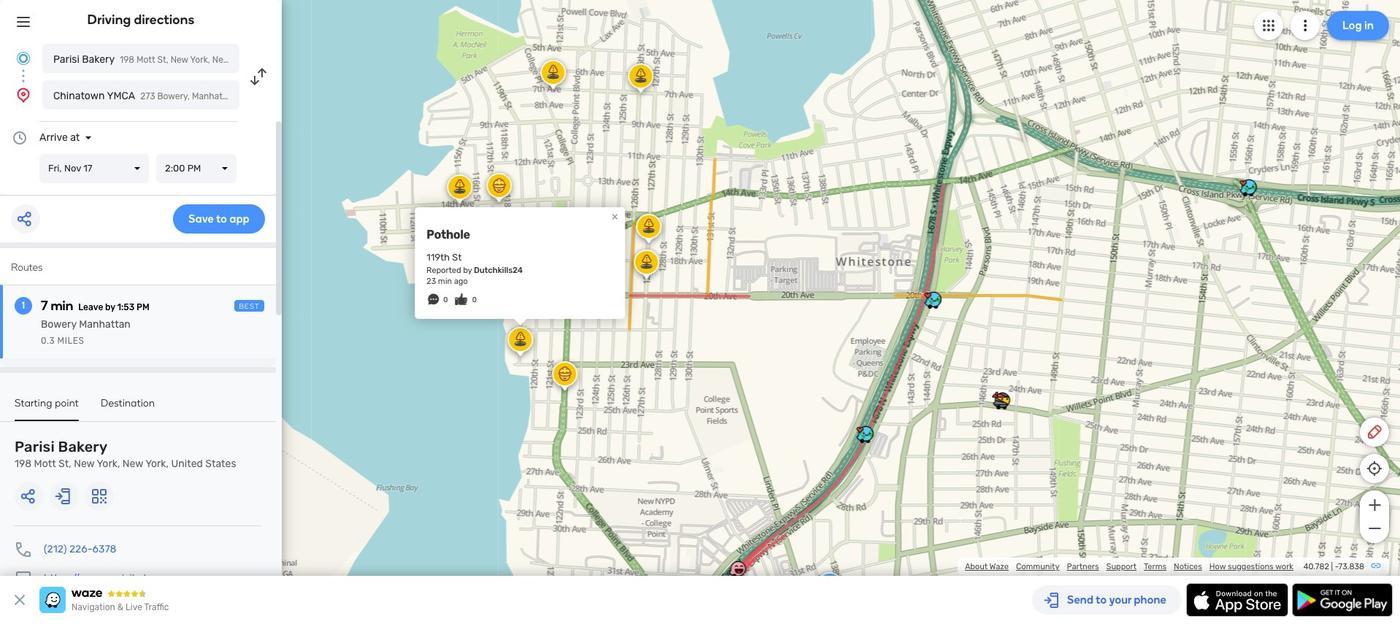 Task type: vqa. For each thing, say whether or not it's contained in the screenshot.
About Waze link
yes



Task type: describe. For each thing, give the bounding box(es) containing it.
0 vertical spatial parisi
[[53, 53, 79, 66]]

0 vertical spatial united
[[254, 55, 281, 65]]

work
[[1276, 562, 1294, 572]]

partners link
[[1067, 562, 1100, 572]]

fri, nov 17
[[48, 163, 92, 174]]

x image
[[11, 592, 28, 609]]

×
[[612, 209, 618, 223]]

1 0 from the left
[[444, 296, 448, 305]]

pothole
[[427, 228, 470, 242]]

bowery,
[[157, 91, 190, 102]]

arrive at
[[39, 131, 80, 144]]

manhattan
[[79, 318, 131, 331]]

pencil image
[[1366, 424, 1384, 441]]

|
[[1332, 562, 1334, 572]]

1 vertical spatial min
[[51, 298, 73, 314]]

(212)
[[44, 543, 67, 556]]

fri,
[[48, 163, 62, 174]]

chinatown ymca 273 bowery, manhattan, united states
[[53, 90, 296, 102]]

about waze community partners support terms notices how suggestions work
[[965, 562, 1294, 572]]

https://www.parisibakery.com link
[[44, 573, 186, 585]]

point
[[55, 397, 79, 410]]

2 vertical spatial united
[[171, 458, 203, 470]]

about waze link
[[965, 562, 1009, 572]]

min inside 119th st reported by dutchkills24 23 min ago
[[438, 277, 452, 286]]

0 vertical spatial states
[[283, 55, 310, 65]]

terms link
[[1144, 562, 1167, 572]]

6378
[[92, 543, 116, 556]]

current location image
[[15, 50, 32, 67]]

computer image
[[15, 570, 32, 588]]

how suggestions work link
[[1210, 562, 1294, 572]]

2:00 pm list box
[[156, 154, 237, 183]]

terms
[[1144, 562, 1167, 572]]

support
[[1107, 562, 1137, 572]]

ymca
[[107, 90, 135, 102]]

0 horizontal spatial mott
[[34, 458, 56, 470]]

how
[[1210, 562, 1226, 572]]

ago
[[454, 277, 468, 286]]

0.3
[[41, 336, 55, 346]]

by for min
[[105, 302, 115, 313]]

destination button
[[101, 397, 155, 420]]

suggestions
[[1228, 562, 1274, 572]]

states inside chinatown ymca 273 bowery, manhattan, united states
[[270, 91, 296, 102]]

7 min leave by 1:53 pm
[[41, 298, 150, 314]]

link image
[[1371, 560, 1383, 572]]

0 vertical spatial 198
[[120, 55, 134, 65]]

1 vertical spatial parisi
[[15, 438, 55, 456]]

starting point button
[[15, 397, 79, 421]]

community link
[[1017, 562, 1060, 572]]

community
[[1017, 562, 1060, 572]]

new up manhattan,
[[212, 55, 230, 65]]

starting point
[[15, 397, 79, 410]]

about
[[965, 562, 988, 572]]

st
[[452, 252, 462, 263]]

manhattan,
[[192, 91, 238, 102]]

bowery
[[41, 318, 77, 331]]

live
[[126, 603, 142, 613]]

40.782 | -73.838
[[1304, 562, 1365, 572]]

arrive
[[39, 131, 68, 144]]



Task type: locate. For each thing, give the bounding box(es) containing it.
clock image
[[11, 129, 28, 147]]

chinatown
[[53, 90, 105, 102]]

parisi down starting point button
[[15, 438, 55, 456]]

1 vertical spatial mott
[[34, 458, 56, 470]]

0 vertical spatial parisi bakery 198 mott st, new york, new york, united states
[[53, 53, 310, 66]]

by
[[463, 266, 472, 275], [105, 302, 115, 313]]

support link
[[1107, 562, 1137, 572]]

parisi bakery 198 mott st, new york, new york, united states
[[53, 53, 310, 66], [15, 438, 236, 470]]

zoom in image
[[1366, 497, 1384, 514]]

new
[[171, 55, 188, 65], [212, 55, 230, 65], [74, 458, 95, 470], [123, 458, 143, 470]]

by for st
[[463, 266, 472, 275]]

min right the 7
[[51, 298, 73, 314]]

mott up 273
[[137, 55, 155, 65]]

0 horizontal spatial pm
[[137, 302, 150, 313]]

navigation
[[72, 603, 115, 613]]

reported
[[427, 266, 461, 275]]

parisi bakery 198 mott st, new york, new york, united states down the destination button
[[15, 438, 236, 470]]

zoom out image
[[1366, 520, 1384, 538]]

location image
[[15, 86, 32, 104]]

1 vertical spatial united
[[241, 91, 268, 102]]

leave
[[78, 302, 103, 313]]

-
[[1336, 562, 1339, 572]]

119th
[[427, 252, 450, 263]]

pm
[[187, 163, 201, 174], [137, 302, 150, 313]]

bowery manhattan 0.3 miles
[[41, 318, 131, 346]]

1 vertical spatial st,
[[58, 458, 71, 470]]

1 horizontal spatial pm
[[187, 163, 201, 174]]

parisi bakery 198 mott st, new york, new york, united states up chinatown ymca 273 bowery, manhattan, united states
[[53, 53, 310, 66]]

273
[[140, 91, 155, 102]]

1 vertical spatial states
[[270, 91, 296, 102]]

new down point
[[74, 458, 95, 470]]

driving directions
[[87, 12, 195, 28]]

notices
[[1174, 562, 1203, 572]]

119th st reported by dutchkills24 23 min ago
[[427, 252, 523, 286]]

1 vertical spatial by
[[105, 302, 115, 313]]

new down the destination button
[[123, 458, 143, 470]]

0 horizontal spatial min
[[51, 298, 73, 314]]

2 vertical spatial states
[[205, 458, 236, 470]]

notices link
[[1174, 562, 1203, 572]]

min
[[438, 277, 452, 286], [51, 298, 73, 314]]

1 vertical spatial 198
[[15, 458, 32, 470]]

st, up bowery,
[[157, 55, 169, 65]]

40.782
[[1304, 562, 1330, 572]]

min down reported
[[438, 277, 452, 286]]

0 vertical spatial by
[[463, 266, 472, 275]]

1 vertical spatial pm
[[137, 302, 150, 313]]

by inside 119th st reported by dutchkills24 23 min ago
[[463, 266, 472, 275]]

0
[[444, 296, 448, 305], [472, 296, 477, 305]]

new up chinatown ymca 273 bowery, manhattan, united states
[[171, 55, 188, 65]]

partners
[[1067, 562, 1100, 572]]

226-
[[69, 543, 92, 556]]

0 down 119th st reported by dutchkills24 23 min ago
[[472, 296, 477, 305]]

0 horizontal spatial 198
[[15, 458, 32, 470]]

states
[[283, 55, 310, 65], [270, 91, 296, 102], [205, 458, 236, 470]]

0 horizontal spatial st,
[[58, 458, 71, 470]]

waze
[[990, 562, 1009, 572]]

starting
[[15, 397, 52, 410]]

united
[[254, 55, 281, 65], [241, 91, 268, 102], [171, 458, 203, 470]]

17
[[83, 163, 92, 174]]

at
[[70, 131, 80, 144]]

0 vertical spatial bakery
[[82, 53, 115, 66]]

× link
[[609, 209, 622, 223]]

1 horizontal spatial 0
[[472, 296, 477, 305]]

fri, nov 17 list box
[[39, 154, 149, 183]]

198 down starting point button
[[15, 458, 32, 470]]

1 vertical spatial parisi bakery 198 mott st, new york, new york, united states
[[15, 438, 236, 470]]

york,
[[190, 55, 210, 65], [232, 55, 252, 65], [97, 458, 120, 470], [145, 458, 169, 470]]

1:53
[[117, 302, 135, 313]]

0 vertical spatial mott
[[137, 55, 155, 65]]

1 horizontal spatial mott
[[137, 55, 155, 65]]

0 horizontal spatial by
[[105, 302, 115, 313]]

1 horizontal spatial min
[[438, 277, 452, 286]]

parisi
[[53, 53, 79, 66], [15, 438, 55, 456]]

destination
[[101, 397, 155, 410]]

by left 1:53
[[105, 302, 115, 313]]

2 0 from the left
[[472, 296, 477, 305]]

mott
[[137, 55, 155, 65], [34, 458, 56, 470]]

pm inside 7 min leave by 1:53 pm
[[137, 302, 150, 313]]

united inside chinatown ymca 273 bowery, manhattan, united states
[[241, 91, 268, 102]]

2:00 pm
[[165, 163, 201, 174]]

0 vertical spatial st,
[[157, 55, 169, 65]]

2:00
[[165, 163, 185, 174]]

call image
[[15, 541, 32, 559]]

pm right 1:53
[[137, 302, 150, 313]]

1 horizontal spatial 198
[[120, 55, 134, 65]]

198
[[120, 55, 134, 65], [15, 458, 32, 470]]

0 down reported
[[444, 296, 448, 305]]

best
[[239, 302, 260, 311]]

&
[[117, 603, 124, 613]]

st, down starting point button
[[58, 458, 71, 470]]

by up ago
[[463, 266, 472, 275]]

driving
[[87, 12, 131, 28]]

(212) 226-6378 link
[[44, 543, 116, 556]]

0 vertical spatial min
[[438, 277, 452, 286]]

7
[[41, 298, 48, 314]]

1 horizontal spatial st,
[[157, 55, 169, 65]]

routes
[[11, 261, 43, 274]]

directions
[[134, 12, 195, 28]]

mott down starting point button
[[34, 458, 56, 470]]

miles
[[57, 336, 84, 346]]

0 vertical spatial pm
[[187, 163, 201, 174]]

1
[[22, 299, 25, 312]]

https://www.parisibakery.com
[[44, 573, 186, 585]]

bakery down the driving
[[82, 53, 115, 66]]

traffic
[[144, 603, 169, 613]]

bakery
[[82, 53, 115, 66], [58, 438, 108, 456]]

23
[[427, 277, 436, 286]]

navigation & live traffic
[[72, 603, 169, 613]]

198 up ymca
[[120, 55, 134, 65]]

parisi up "chinatown"
[[53, 53, 79, 66]]

nov
[[64, 163, 81, 174]]

st,
[[157, 55, 169, 65], [58, 458, 71, 470]]

pm right 2:00 at the top of page
[[187, 163, 201, 174]]

pm inside list box
[[187, 163, 201, 174]]

73.838
[[1339, 562, 1365, 572]]

by inside 7 min leave by 1:53 pm
[[105, 302, 115, 313]]

dutchkills24
[[474, 266, 523, 275]]

(212) 226-6378
[[44, 543, 116, 556]]

0 horizontal spatial 0
[[444, 296, 448, 305]]

bakery down point
[[58, 438, 108, 456]]

1 vertical spatial bakery
[[58, 438, 108, 456]]

1 horizontal spatial by
[[463, 266, 472, 275]]



